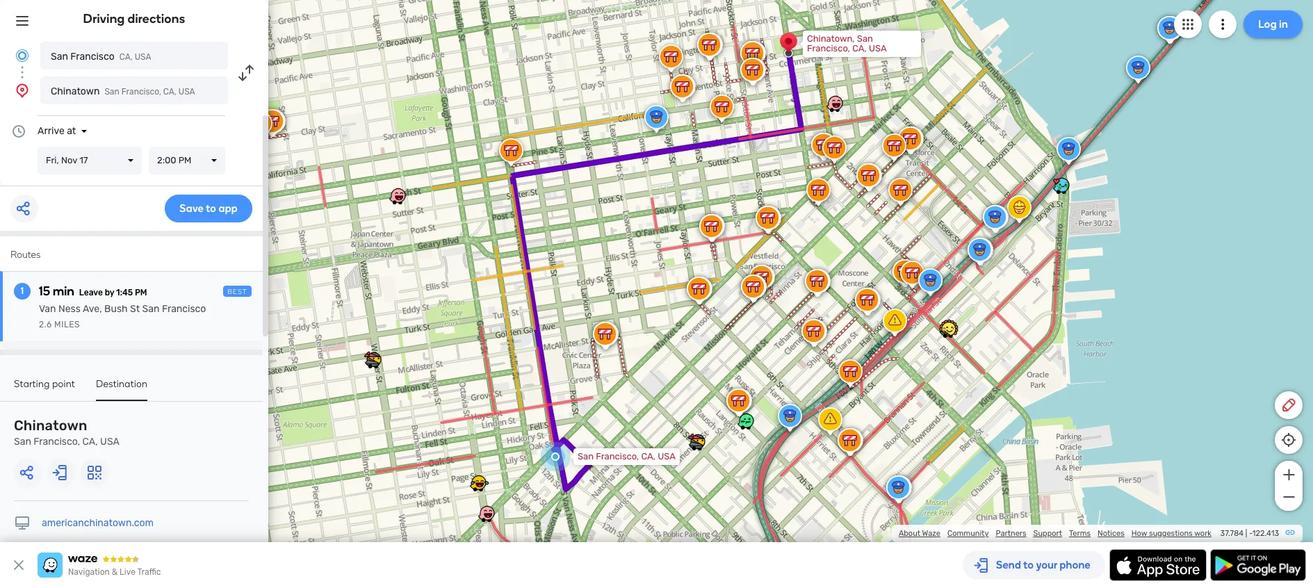 Task type: describe. For each thing, give the bounding box(es) containing it.
clock image
[[10, 123, 27, 140]]

san inside chinatown, san francisco, ca, usa
[[857, 33, 873, 44]]

-
[[1250, 529, 1253, 538]]

|
[[1246, 529, 1248, 538]]

2:00 pm list box
[[149, 147, 225, 175]]

fri,
[[46, 155, 59, 166]]

about waze community partners support terms notices how suggestions work
[[899, 529, 1212, 538]]

americanchinatown.com
[[42, 517, 154, 529]]

arrive at
[[38, 125, 76, 137]]

fri, nov 17
[[46, 155, 88, 166]]

zoom in image
[[1281, 467, 1298, 483]]

francisco inside van ness ave, bush st san francisco 2.6 miles
[[162, 303, 206, 315]]

&
[[112, 568, 118, 577]]

ca, inside chinatown, san francisco, ca, usa
[[853, 43, 867, 54]]

chinatown, san francisco, ca, usa
[[807, 33, 887, 54]]

van
[[39, 303, 56, 315]]

destination button
[[96, 378, 148, 401]]

usa inside chinatown, san francisco, ca, usa
[[869, 43, 887, 54]]

americanchinatown.com link
[[42, 517, 154, 529]]

support
[[1034, 529, 1063, 538]]

fri, nov 17 list box
[[38, 147, 142, 175]]

miles
[[54, 320, 80, 330]]

support link
[[1034, 529, 1063, 538]]

how
[[1132, 529, 1148, 538]]

best
[[228, 288, 248, 296]]

x image
[[10, 557, 27, 574]]

suggestions
[[1150, 529, 1193, 538]]

partners link
[[996, 529, 1027, 538]]

current location image
[[14, 47, 31, 64]]

terms
[[1070, 529, 1091, 538]]

partners
[[996, 529, 1027, 538]]

arrive
[[38, 125, 64, 137]]

about waze link
[[899, 529, 941, 538]]

community link
[[948, 529, 989, 538]]

min
[[53, 284, 74, 299]]

routes
[[10, 249, 41, 261]]

1:45
[[116, 288, 133, 298]]

by
[[105, 288, 114, 298]]

ca, inside san francisco ca, usa
[[119, 52, 133, 62]]

0 vertical spatial francisco
[[70, 51, 115, 63]]

community
[[948, 529, 989, 538]]

san francisco, ca, usa
[[578, 451, 676, 462]]



Task type: locate. For each thing, give the bounding box(es) containing it.
san francisco ca, usa
[[51, 51, 151, 63]]

starting
[[14, 378, 50, 390]]

san inside van ness ave, bush st san francisco 2.6 miles
[[142, 303, 160, 315]]

pm inside 15 min leave by 1:45 pm
[[135, 288, 147, 298]]

0 vertical spatial pm
[[178, 155, 191, 166]]

location image
[[14, 82, 31, 99]]

notices
[[1098, 529, 1125, 538]]

usa inside san francisco ca, usa
[[135, 52, 151, 62]]

ness
[[58, 303, 81, 315]]

nov
[[61, 155, 77, 166]]

leave
[[79, 288, 103, 298]]

navigation
[[68, 568, 110, 577]]

chinatown,
[[807, 33, 855, 44]]

122.413
[[1253, 529, 1280, 538]]

1 vertical spatial chinatown
[[14, 417, 87, 434]]

1
[[21, 285, 24, 297]]

destination
[[96, 378, 148, 390]]

17
[[79, 155, 88, 166]]

francisco
[[70, 51, 115, 63], [162, 303, 206, 315]]

san
[[857, 33, 873, 44], [51, 51, 68, 63], [105, 87, 119, 97], [142, 303, 160, 315], [14, 436, 31, 448], [578, 451, 594, 462]]

terms link
[[1070, 529, 1091, 538]]

2:00
[[157, 155, 176, 166]]

1 horizontal spatial francisco
[[162, 303, 206, 315]]

point
[[52, 378, 75, 390]]

1 horizontal spatial pm
[[178, 155, 191, 166]]

chinatown san francisco, ca, usa down point
[[14, 417, 120, 448]]

francisco, inside chinatown, san francisco, ca, usa
[[807, 43, 851, 54]]

chinatown san francisco, ca, usa down san francisco ca, usa
[[51, 86, 195, 97]]

2.6
[[39, 320, 52, 330]]

at
[[67, 125, 76, 137]]

1 vertical spatial pm
[[135, 288, 147, 298]]

0 vertical spatial chinatown
[[51, 86, 100, 97]]

0 vertical spatial chinatown san francisco, ca, usa
[[51, 86, 195, 97]]

pm right 2:00
[[178, 155, 191, 166]]

how suggestions work link
[[1132, 529, 1212, 538]]

2:00 pm
[[157, 155, 191, 166]]

1 vertical spatial francisco
[[162, 303, 206, 315]]

francisco down "driving"
[[70, 51, 115, 63]]

ca,
[[853, 43, 867, 54], [119, 52, 133, 62], [163, 87, 177, 97], [82, 436, 98, 448], [642, 451, 656, 462]]

15
[[39, 284, 50, 299]]

chinatown san francisco, ca, usa
[[51, 86, 195, 97], [14, 417, 120, 448]]

bush
[[104, 303, 128, 315]]

about
[[899, 529, 921, 538]]

van ness ave, bush st san francisco 2.6 miles
[[39, 303, 206, 330]]

work
[[1195, 529, 1212, 538]]

37.784 | -122.413
[[1221, 529, 1280, 538]]

pm
[[178, 155, 191, 166], [135, 288, 147, 298]]

driving
[[83, 11, 125, 26]]

francisco,
[[807, 43, 851, 54], [121, 87, 161, 97], [34, 436, 80, 448], [596, 451, 639, 462]]

starting point
[[14, 378, 75, 390]]

pm inside list box
[[178, 155, 191, 166]]

computer image
[[14, 515, 31, 532]]

link image
[[1285, 527, 1296, 538]]

pm right 1:45
[[135, 288, 147, 298]]

usa
[[869, 43, 887, 54], [135, 52, 151, 62], [179, 87, 195, 97], [100, 436, 120, 448], [658, 451, 676, 462]]

pencil image
[[1281, 397, 1298, 414]]

0 horizontal spatial francisco
[[70, 51, 115, 63]]

zoom out image
[[1281, 489, 1298, 506]]

st
[[130, 303, 140, 315]]

chinatown down starting point button
[[14, 417, 87, 434]]

1 vertical spatial chinatown san francisco, ca, usa
[[14, 417, 120, 448]]

traffic
[[137, 568, 161, 577]]

chinatown up at
[[51, 86, 100, 97]]

francisco right st
[[162, 303, 206, 315]]

notices link
[[1098, 529, 1125, 538]]

starting point button
[[14, 378, 75, 400]]

navigation & live traffic
[[68, 568, 161, 577]]

live
[[120, 568, 136, 577]]

driving directions
[[83, 11, 185, 26]]

15 min leave by 1:45 pm
[[39, 284, 147, 299]]

ave,
[[83, 303, 102, 315]]

directions
[[128, 11, 185, 26]]

0 horizontal spatial pm
[[135, 288, 147, 298]]

37.784
[[1221, 529, 1244, 538]]

chinatown
[[51, 86, 100, 97], [14, 417, 87, 434]]

waze
[[923, 529, 941, 538]]



Task type: vqa. For each thing, say whether or not it's contained in the screenshot.
Van Ness Ave, Bush St San Francisco 2.6 miles
yes



